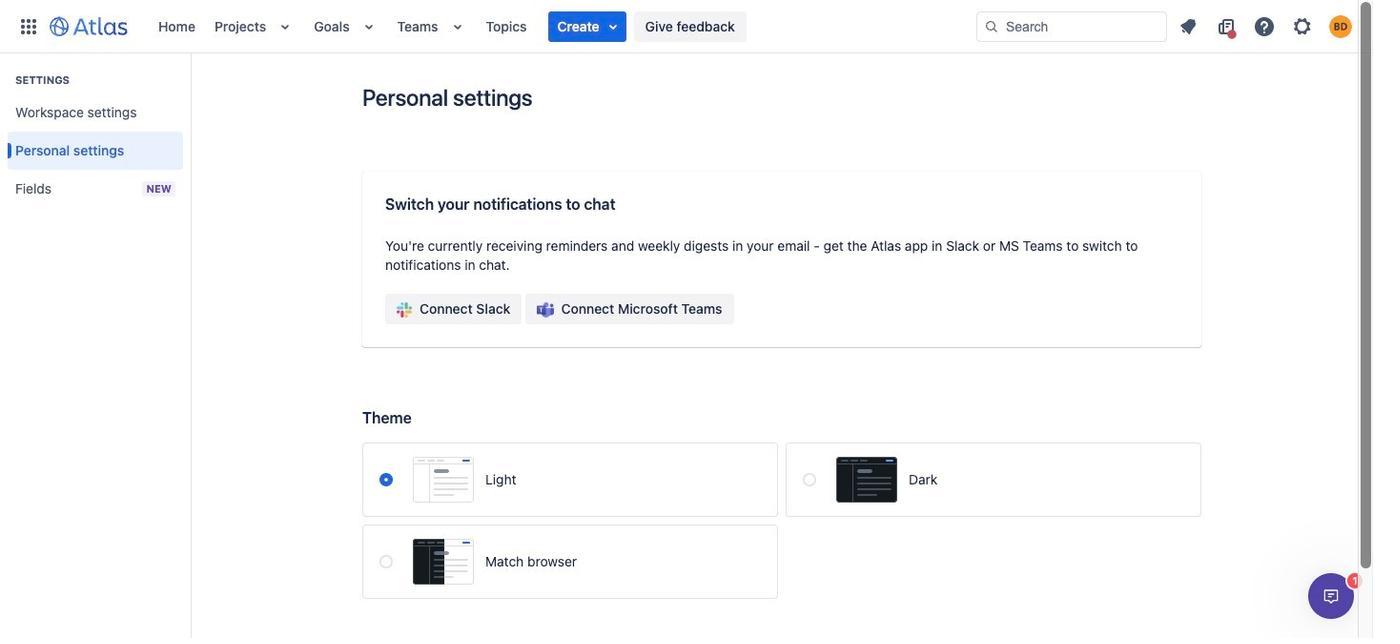 Task type: locate. For each thing, give the bounding box(es) containing it.
Search field
[[977, 11, 1168, 41]]

1 horizontal spatial list
[[1172, 11, 1362, 41]]

list
[[149, 0, 977, 53], [1172, 11, 1362, 41]]

group
[[8, 53, 183, 214], [385, 294, 734, 324]]

None search field
[[977, 11, 1168, 41]]

None radio
[[380, 473, 393, 487], [803, 473, 817, 487], [380, 473, 393, 487], [803, 473, 817, 487]]

switch to... image
[[17, 15, 40, 38]]

search image
[[985, 19, 1000, 34]]

None radio
[[380, 555, 393, 569]]

heading
[[8, 73, 183, 88]]

0 horizontal spatial group
[[8, 53, 183, 214]]

1 horizontal spatial group
[[385, 294, 734, 324]]

0 horizontal spatial list
[[149, 0, 977, 53]]

1 vertical spatial group
[[385, 294, 734, 324]]

microsoft teams image
[[537, 303, 554, 318]]

list item
[[548, 11, 626, 41]]

banner
[[0, 0, 1374, 53]]



Task type: vqa. For each thing, say whether or not it's contained in the screenshot.
Add follower Image
no



Task type: describe. For each thing, give the bounding box(es) containing it.
slack image
[[397, 303, 412, 318]]

account image
[[1330, 15, 1353, 38]]

top element
[[11, 0, 977, 53]]

list item inside top "element"
[[548, 11, 626, 41]]

light image
[[413, 457, 474, 503]]

help image
[[1254, 15, 1276, 38]]

0 vertical spatial group
[[8, 53, 183, 214]]

notifications image
[[1177, 15, 1200, 38]]

match browser image
[[413, 539, 474, 585]]

dark image
[[837, 457, 898, 503]]

settings image
[[1292, 15, 1315, 38]]



